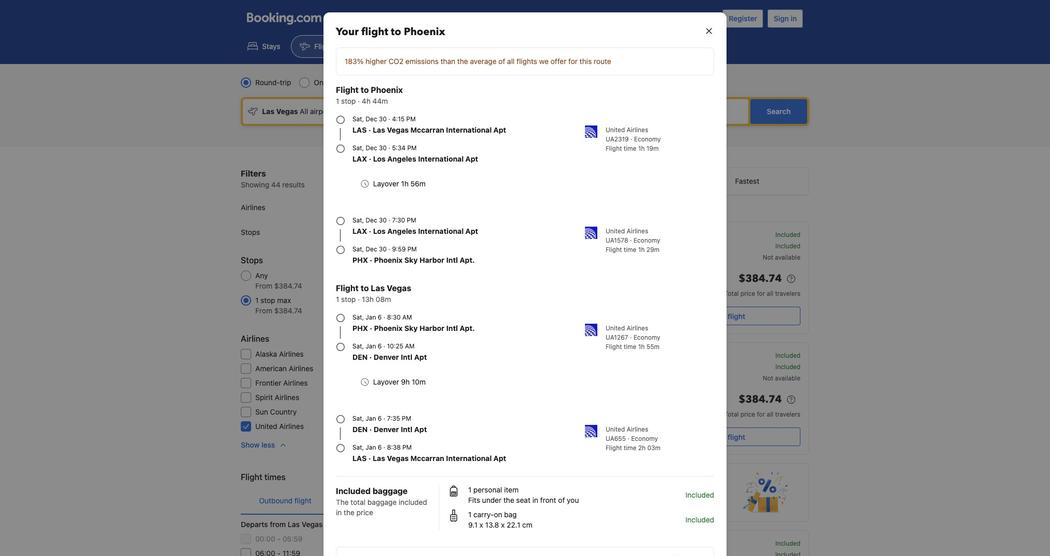 Task type: vqa. For each thing, say whether or not it's contained in the screenshot.
122 to the bottom
no



Task type: locate. For each thing, give the bounding box(es) containing it.
1 vertical spatial angeles
[[387, 227, 416, 236]]

to up 13h in the left of the page
[[361, 284, 369, 293]]

time inside united airlines ua655 · economy flight time 2h 03m
[[624, 445, 637, 452]]

flight inside united airlines ua655 · economy flight time 2h 03m
[[606, 445, 622, 452]]

vegas up 5:34
[[387, 126, 409, 134]]

sat, for sat, dec 30 · 9:59 pm phx · phoenix sky harbor intl apt.
[[353, 246, 364, 253]]

2 harbor from the top
[[420, 324, 445, 333]]

baggage up the return flight
[[373, 487, 408, 496]]

9:59 inside 9:59 pm phx . dec 30
[[607, 232, 626, 241]]

jan for sat, jan 6 · 8:30 am phx · phoenix sky harbor intl apt.
[[366, 314, 376, 322]]

harbor inside sat, dec 30 · 9:59 pm phx · phoenix sky harbor intl apt.
[[420, 256, 445, 265]]

1 vertical spatial 4h
[[547, 540, 555, 548]]

3 jan from the top
[[366, 415, 376, 423]]

trip
[[478, 477, 489, 484]]

4 time from the top
[[624, 445, 637, 452]]

united inside united airlines ua655 · economy flight time 2h 03m
[[606, 426, 625, 434]]

1 from from the top
[[255, 282, 272, 291]]

travelers for first $384.74 region from the bottom
[[775, 411, 801, 419]]

0 vertical spatial reset button
[[400, 254, 419, 265]]

1 sat, from the top
[[353, 115, 364, 123]]

0 vertical spatial 4h
[[362, 97, 371, 105]]

1 not from the top
[[763, 254, 774, 262]]

to inside unlock genius members-only deals sign in to get 10% or more off stays, plus other travel rewards.
[[473, 501, 479, 510]]

lax inside sat, dec 30 · 7:30 pm lax · los angeles international apt
[[353, 227, 367, 236]]

0 vertical spatial item
[[504, 486, 519, 495]]

0 vertical spatial las
[[353, 126, 367, 134]]

6 left '10:25'
[[378, 343, 382, 350]]

jan left 7:35 at the left bottom of page
[[366, 415, 376, 423]]

1 harbor from the top
[[420, 256, 445, 265]]

layover 1h 56m
[[373, 179, 426, 188]]

0 vertical spatial apt.
[[460, 256, 475, 265]]

from down the any
[[255, 282, 272, 291]]

vegas up 05:59
[[302, 521, 323, 529]]

mccarran up sat, dec 30 · 5:34 pm lax · los angeles international apt on the top
[[411, 126, 444, 134]]

1 vertical spatial the
[[504, 496, 514, 505]]

3 time from the top
[[624, 343, 637, 351]]

56m
[[411, 179, 426, 188]]

phx inside sat, dec 30 · 9:59 pm phx · phoenix sky harbor intl apt.
[[353, 256, 368, 265]]

jan for sat, jan 6 · 10:25 am den · denver intl apt
[[366, 343, 376, 350]]

return flight
[[354, 497, 395, 506]]

1 for 1 carry-on bag 9.1 x 13.8 x 22.1 cm
[[468, 511, 472, 520]]

the down the at the left
[[344, 509, 355, 517]]

0 vertical spatial see
[[713, 312, 726, 321]]

phoenix inside the sat, jan 6 · 8:30 am phx · phoenix sky harbor intl apt.
[[374, 324, 403, 333]]

united airlines image for flight to las vegas
[[585, 324, 598, 337]]

1 horizontal spatial 44m
[[556, 540, 570, 548]]

item down savings
[[504, 486, 519, 495]]

reset button
[[400, 254, 419, 265], [400, 333, 419, 343]]

2 from from the top
[[255, 307, 272, 315]]

time down ua1267 at the bottom right
[[624, 343, 637, 351]]

2 4:15 pm from the top
[[477, 541, 509, 551]]

front
[[540, 496, 556, 505]]

mccarran down 45
[[411, 454, 444, 463]]

sat,
[[353, 115, 364, 123], [353, 144, 364, 152], [353, 217, 364, 224], [353, 246, 364, 253], [353, 314, 364, 322], [353, 343, 364, 350], [353, 415, 364, 423], [353, 444, 364, 452]]

economy up 19m
[[634, 135, 661, 143]]

0 vertical spatial am
[[402, 314, 412, 322]]

any from $384.74
[[255, 271, 302, 291]]

0 vertical spatial sky
[[404, 256, 418, 265]]

9:59 for 9:59 pm phx . dec 30
[[607, 232, 626, 241]]

1 for 1 personal item fits under the seat in front of you
[[468, 486, 472, 495]]

sat, down flight to phoenix 1 stop · 4h 44m
[[353, 115, 364, 123]]

las up return
[[353, 454, 367, 463]]

travelers for first $384.74 region from the top
[[775, 290, 801, 298]]

phx up flight to las vegas 1 stop · 13h 08m
[[353, 256, 368, 265]]

in down "unlock"
[[465, 501, 471, 510]]

1 vertical spatial am
[[405, 343, 415, 350]]

intl inside sat, jan 6 · 10:25 am den · denver intl apt
[[401, 353, 413, 362]]

30 down sat, dec 30 · 7:30 pm lax · los angeles international apt
[[379, 246, 387, 253]]

1 angeles from the top
[[387, 155, 416, 163]]

economy inside united airlines ua1578 · economy flight time 1h 29m
[[634, 237, 660, 245]]

30 inside sat, dec 30 · 5:34 pm lax · los angeles international apt
[[379, 144, 387, 152]]

phoenix inside sat, dec 30 · 9:59 pm phx · phoenix sky harbor intl apt.
[[374, 256, 403, 265]]

2 see flight button from the top
[[658, 428, 801, 447]]

from inside any from $384.74
[[255, 282, 272, 291]]

total
[[351, 498, 366, 507]]

1 vertical spatial lax
[[353, 227, 367, 236]]

1 total from the top
[[725, 290, 739, 298]]

economy
[[634, 135, 661, 143], [634, 237, 660, 245], [634, 334, 660, 342], [631, 435, 658, 443]]

phx for sat, jan 6 · 8:30 am phx · phoenix sky harbor intl apt.
[[353, 324, 368, 333]]

denver down '10:25'
[[374, 353, 399, 362]]

2 lax from the top
[[353, 227, 367, 236]]

0 vertical spatial for
[[569, 57, 578, 66]]

2 vertical spatial price
[[357, 509, 373, 517]]

hotel
[[398, 42, 416, 51]]

2 travelers from the top
[[775, 411, 801, 419]]

1 time from the top
[[624, 145, 637, 152]]

sat, inside sat, dec 30 · 9:59 pm phx · phoenix sky harbor intl apt.
[[353, 246, 364, 253]]

am right '10:25'
[[405, 343, 415, 350]]

ua1267
[[606, 334, 628, 342]]

max
[[277, 296, 291, 305]]

0 vertical spatial price
[[741, 290, 755, 298]]

dec up flight to las vegas 1 stop · 13h 08m
[[366, 246, 377, 253]]

stop left 13h in the left of the page
[[341, 295, 356, 304]]

2 angeles from the top
[[387, 227, 416, 236]]

2 sat, from the top
[[353, 144, 364, 152]]

las for sat, jan 6 · 8:38 pm las · las vegas mccarran international apt
[[353, 454, 367, 463]]

intl inside sat, dec 30 · 9:59 pm phx · phoenix sky harbor intl apt.
[[446, 256, 458, 265]]

economy for apt
[[634, 237, 660, 245]]

dec inside sat, dec 30 · 9:59 pm phx · phoenix sky harbor intl apt.
[[366, 246, 377, 253]]

your flight to phoenix dialog
[[311, 0, 739, 557]]

sat, left 7:35 at the left bottom of page
[[353, 415, 364, 423]]

sat, left '10:25'
[[353, 343, 364, 350]]

in right seat in the bottom of the page
[[533, 496, 538, 505]]

reset button up the 25
[[400, 333, 419, 343]]

1 vertical spatial $384.74 region
[[658, 392, 801, 410]]

1h left 55m
[[638, 343, 645, 351]]

economy for international
[[634, 135, 661, 143]]

3 6 from the top
[[378, 415, 382, 423]]

stop down way
[[341, 97, 356, 105]]

1 vertical spatial denver
[[374, 425, 399, 434]]

sky down sat, dec 30 · 7:30 pm lax · los angeles international apt
[[404, 256, 418, 265]]

1 inside flight to las vegas 1 stop · 13h 08m
[[336, 295, 339, 304]]

sat, dec 30 · 5:34 pm lax · los angeles international apt
[[353, 144, 478, 163]]

6 for sat, jan 6 · 8:38 pm las · las vegas mccarran international apt
[[378, 444, 382, 452]]

1 vertical spatial from
[[255, 307, 272, 315]]

bag
[[504, 511, 517, 520]]

1 total price for all travelers from the top
[[725, 290, 801, 298]]

6 inside sat, jan 6 · 10:25 am den · denver intl apt
[[378, 343, 382, 350]]

sat, for sat, dec 30 · 4:15 pm las · las vegas mccarran international apt
[[353, 115, 364, 123]]

· inside flight to las vegas 1 stop · 13h 08m
[[358, 295, 360, 304]]

stops
[[241, 228, 260, 237], [241, 256, 263, 265]]

sat, up flight to las vegas 1 stop · 13h 08m
[[353, 246, 364, 253]]

4:15 inside sat, dec 30 · 4:15 pm las · las vegas mccarran international apt
[[392, 115, 405, 123]]

angeles for sat, dec 30 · 5:34 pm lax · los angeles international apt
[[387, 155, 416, 163]]

you
[[567, 496, 579, 505]]

4h down off
[[547, 540, 555, 548]]

united for phoenix sky harbor intl apt.
[[606, 227, 625, 235]]

harbor up sat, jan 6 · 10:25 am den · denver intl apt
[[420, 324, 445, 333]]

6 inside sat, jan 6 · 8:38 pm las · las vegas mccarran international apt
[[378, 444, 382, 452]]

2 not available from the top
[[763, 375, 801, 383]]

sat, left 5:34
[[353, 144, 364, 152]]

los up sat, dec 30 · 9:59 pm phx · phoenix sky harbor intl apt.
[[373, 227, 386, 236]]

1 den from the top
[[353, 353, 368, 362]]

sky inside sat, dec 30 · 9:59 pm phx · phoenix sky harbor intl apt.
[[404, 256, 418, 265]]

0 vertical spatial phx
[[602, 243, 614, 251]]

5 sat, from the top
[[353, 314, 364, 322]]

2 los from the top
[[373, 227, 386, 236]]

2 x from the left
[[501, 521, 505, 530]]

multi-city
[[367, 78, 399, 87]]

6 inside sat, jan 6 · 7:35 pm den · denver intl apt
[[378, 415, 382, 423]]

am
[[402, 314, 412, 322], [405, 343, 415, 350]]

from
[[270, 521, 286, 529]]

00:00
[[255, 535, 275, 544]]

to left get
[[473, 501, 479, 510]]

0 vertical spatial not
[[763, 254, 774, 262]]

4h 44m
[[547, 540, 570, 548]]

stop left max
[[261, 296, 275, 305]]

denver inside sat, jan 6 · 10:25 am den · denver intl apt
[[374, 353, 399, 362]]

1 travelers from the top
[[775, 290, 801, 298]]

economy inside united airlines ua1267 · economy flight time 1h 55m
[[634, 334, 660, 342]]

1 horizontal spatial the
[[457, 57, 468, 66]]

not available for first $384.74 region from the top
[[763, 254, 801, 262]]

1 vertical spatial reset
[[400, 255, 419, 264]]

1 vertical spatial stops
[[241, 256, 263, 265]]

1 vertical spatial not available
[[763, 375, 801, 383]]

1 inside 1 personal item fits under the seat in front of you
[[468, 486, 472, 495]]

4 sat, from the top
[[353, 246, 364, 253]]

2 denver from the top
[[374, 425, 399, 434]]

international inside sat, dec 30 · 4:15 pm las · las vegas mccarran international apt
[[446, 126, 492, 134]]

layover
[[373, 179, 399, 188], [373, 378, 399, 387]]

129
[[407, 379, 419, 388]]

1 denver from the top
[[374, 353, 399, 362]]

phx down 13h in the left of the page
[[353, 324, 368, 333]]

intl inside sat, jan 6 · 7:35 pm den · denver intl apt
[[401, 425, 413, 434]]

1 vertical spatial phx
[[353, 256, 368, 265]]

4 6 from the top
[[378, 444, 382, 452]]

to right way
[[361, 85, 369, 95]]

0 horizontal spatial item
[[504, 486, 519, 495]]

03m
[[648, 445, 661, 452]]

1 vertical spatial sky
[[404, 324, 418, 333]]

1 sky from the top
[[404, 256, 418, 265]]

we
[[539, 57, 549, 66]]

1 vertical spatial not
[[763, 375, 774, 383]]

los inside sat, dec 30 · 5:34 pm lax · los angeles international apt
[[373, 155, 386, 163]]

· inside united airlines ua1267 · economy flight time 1h 55m
[[630, 334, 632, 342]]

denver for sat, jan 6 · 10:25 am den · denver intl apt
[[374, 353, 399, 362]]

den inside sat, jan 6 · 10:25 am den · denver intl apt
[[353, 353, 368, 362]]

other
[[587, 501, 605, 510]]

dec for sat, dec 30 · 5:34 pm lax · los angeles international apt
[[366, 144, 377, 152]]

united inside united airlines ua2319 · economy flight time 1h 19m
[[606, 126, 625, 134]]

in right register
[[791, 14, 797, 23]]

2 total from the top
[[725, 411, 739, 419]]

1 horizontal spatial of
[[558, 496, 565, 505]]

den for sat, jan 6 · 7:35 pm den · denver intl apt
[[353, 425, 368, 434]]

1 lax from the top
[[353, 155, 367, 163]]

united airlines image for flight to phoenix
[[585, 227, 598, 239]]

0 vertical spatial den
[[353, 353, 368, 362]]

8:38
[[387, 444, 401, 452]]

0 vertical spatial lax
[[353, 155, 367, 163]]

jan left "8:38"
[[366, 444, 376, 452]]

dec right .
[[620, 243, 631, 251]]

2 $384.74 region from the top
[[658, 392, 801, 410]]

2 layover from the top
[[373, 378, 399, 387]]

den inside sat, jan 6 · 7:35 pm den · denver intl apt
[[353, 425, 368, 434]]

denver for sat, jan 6 · 7:35 pm den · denver intl apt
[[374, 425, 399, 434]]

6 inside the sat, jan 6 · 8:30 am phx · phoenix sky harbor intl apt.
[[378, 314, 382, 322]]

airlines inside united airlines ua655 · economy flight time 2h 03m
[[627, 426, 648, 434]]

2 vertical spatial 9:59
[[607, 541, 626, 551]]

united airlines ua655 · economy flight time 2h 03m
[[606, 426, 661, 452]]

sat, down 13h in the left of the page
[[353, 314, 364, 322]]

9:59
[[607, 232, 626, 241], [392, 246, 406, 253], [607, 541, 626, 551]]

1 4:15 pm from the top
[[477, 232, 509, 241]]

1 las from the top
[[353, 126, 367, 134]]

· inside united airlines ua1578 · economy flight time 1h 29m
[[630, 237, 632, 245]]

las down flight to phoenix 1 stop · 4h 44m
[[373, 126, 385, 134]]

las inside sat, jan 6 · 8:38 pm las · las vegas mccarran international apt
[[373, 454, 385, 463]]

1 vertical spatial den
[[353, 425, 368, 434]]

of right average
[[499, 57, 505, 66]]

sat, inside sat, dec 30 · 4:15 pm las · las vegas mccarran international apt
[[353, 115, 364, 123]]

8 sat, from the top
[[353, 444, 364, 452]]

0 vertical spatial stops
[[241, 228, 260, 237]]

dec inside sat, dec 30 · 7:30 pm lax · los angeles international apt
[[366, 217, 377, 224]]

30 left 29m
[[633, 243, 641, 251]]

sat, inside sat, dec 30 · 5:34 pm lax · los angeles international apt
[[353, 144, 364, 152]]

1 vertical spatial travelers
[[775, 411, 801, 419]]

1h left 29m
[[638, 246, 645, 254]]

sat, inside sat, dec 30 · 7:30 pm lax · los angeles international apt
[[353, 217, 364, 224]]

1 united airlines image from the top
[[585, 126, 598, 138]]

4 jan from the top
[[366, 444, 376, 452]]

1 vertical spatial 4:15 pm
[[477, 541, 509, 551]]

1 available from the top
[[775, 254, 801, 262]]

los inside sat, dec 30 · 7:30 pm lax · los angeles international apt
[[373, 227, 386, 236]]

country
[[270, 408, 297, 417]]

apt inside sat, jan 6 · 7:35 pm den · denver intl apt
[[414, 425, 427, 434]]

am right 8:30
[[402, 314, 412, 322]]

1 vertical spatial sign
[[448, 501, 463, 510]]

6 for sat, jan 6 · 8:30 am phx · phoenix sky harbor intl apt.
[[378, 314, 382, 322]]

1 vertical spatial united airlines image
[[585, 324, 598, 337]]

1 $384.74 region from the top
[[658, 271, 801, 289]]

sat, jan 6 · 10:25 am den · denver intl apt
[[353, 343, 427, 362]]

1 vertical spatial las
[[353, 454, 367, 463]]

sat, inside sat, jan 6 · 8:38 pm las · las vegas mccarran international apt
[[353, 444, 364, 452]]

10m
[[412, 378, 426, 387]]

1 reset button from the top
[[400, 254, 419, 265]]

2 reset button from the top
[[400, 333, 419, 343]]

stays
[[262, 42, 280, 51]]

0 vertical spatial $384.74 region
[[658, 271, 801, 289]]

sat, inside the sat, jan 6 · 8:30 am phx · phoenix sky harbor intl apt.
[[353, 314, 364, 322]]

genius
[[478, 490, 506, 499]]

2 horizontal spatial the
[[504, 496, 514, 505]]

4h down multi-
[[362, 97, 371, 105]]

1 down way
[[336, 97, 339, 105]]

angeles down 5:34
[[387, 155, 416, 163]]

phoenix down 8:30
[[374, 324, 403, 333]]

harbor
[[420, 256, 445, 265], [420, 324, 445, 333]]

airlines inside united airlines ua1578 · economy flight time 1h 29m
[[627, 227, 648, 235]]

dec down flight to phoenix 1 stop · 4h 44m
[[366, 115, 377, 123]]

2 see flight from the top
[[713, 433, 746, 442]]

tab list containing outbound flight
[[241, 488, 419, 516]]

0 horizontal spatial 4h
[[362, 97, 371, 105]]

.
[[616, 241, 618, 249]]

2 vertical spatial phx
[[353, 324, 368, 333]]

car rentals link
[[427, 35, 497, 58]]

apt. for sat, dec 30 · 9:59 pm phx · phoenix sky harbor intl apt.
[[460, 256, 475, 265]]

time right .
[[624, 246, 637, 254]]

mccarran for sat, jan 6 · 8:38 pm las · las vegas mccarran international apt
[[411, 454, 444, 463]]

see flight button for first $384.74 region from the bottom
[[658, 428, 801, 447]]

0 vertical spatial angeles
[[387, 155, 416, 163]]

6 left "8:38"
[[378, 444, 382, 452]]

ua1578
[[606, 237, 628, 245]]

see
[[713, 312, 726, 321], [713, 433, 726, 442]]

44m down multi-city
[[373, 97, 388, 105]]

30
[[379, 115, 387, 123], [379, 144, 387, 152], [379, 217, 387, 224], [633, 243, 641, 251], [379, 246, 387, 253]]

reset down the sat, jan 6 · 8:30 am phx · phoenix sky harbor intl apt.
[[400, 333, 419, 342]]

30 left 5:34
[[379, 144, 387, 152]]

30 for sat, dec 30 · 9:59 pm phx · phoenix sky harbor intl apt.
[[379, 246, 387, 253]]

time down ua2319
[[624, 145, 637, 152]]

mccarran for sat, dec 30 · 4:15 pm las · las vegas mccarran international apt
[[411, 126, 444, 134]]

sat, for sat, jan 6 · 8:38 pm las · las vegas mccarran international apt
[[353, 444, 364, 452]]

0 vertical spatial 44m
[[373, 97, 388, 105]]

0 vertical spatial of
[[499, 57, 505, 66]]

united airlines image left ua655
[[585, 425, 598, 438]]

30 inside 9:59 pm phx . dec 30
[[633, 243, 641, 251]]

1h
[[638, 145, 645, 152], [401, 179, 409, 188], [638, 246, 645, 254], [638, 343, 645, 351]]

2 united airlines image from the top
[[585, 324, 598, 337]]

flight to phoenix 1 stop · 4h 44m
[[336, 85, 403, 105]]

baggage right the "total"
[[368, 498, 397, 507]]

2 mccarran from the top
[[411, 454, 444, 463]]

sky inside the sat, jan 6 · 8:30 am phx · phoenix sky harbor intl apt.
[[404, 324, 418, 333]]

am for intl
[[405, 343, 415, 350]]

2 apt. from the top
[[460, 324, 475, 333]]

to inside flight to las vegas 1 stop · 13h 08m
[[361, 284, 369, 293]]

1 vertical spatial 9:59
[[392, 246, 406, 253]]

1h for las vegas mccarran international apt
[[638, 145, 645, 152]]

1 vertical spatial apt.
[[460, 324, 475, 333]]

price inside included baggage the total baggage included in the price
[[357, 509, 373, 517]]

0 horizontal spatial of
[[499, 57, 505, 66]]

sign right register
[[774, 14, 789, 23]]

1 vertical spatial see flight button
[[658, 428, 801, 447]]

0 horizontal spatial united airlines
[[255, 422, 304, 431]]

am inside the sat, jan 6 · 8:30 am phx · phoenix sky harbor intl apt.
[[402, 314, 412, 322]]

get
[[481, 501, 492, 510]]

the left seat in the bottom of the page
[[504, 496, 514, 505]]

jan inside sat, jan 6 · 7:35 pm den · denver intl apt
[[366, 415, 376, 423]]

1 vertical spatial baggage
[[368, 498, 397, 507]]

2 den from the top
[[353, 425, 368, 434]]

1h inside united airlines ua1578 · economy flight time 1h 29m
[[638, 246, 645, 254]]

denver down 7:35 at the left bottom of page
[[374, 425, 399, 434]]

time inside united airlines ua1267 · economy flight time 1h 55m
[[624, 343, 637, 351]]

6 sat, from the top
[[353, 343, 364, 350]]

harbor down sat, dec 30 · 7:30 pm lax · los angeles international apt
[[420, 256, 445, 265]]

0 vertical spatial reset
[[390, 169, 409, 178]]

2 6 from the top
[[378, 343, 382, 350]]

reset button for stops
[[400, 254, 419, 265]]

sat, for sat, jan 6 · 10:25 am den · denver intl apt
[[353, 343, 364, 350]]

dec
[[366, 115, 377, 123], [366, 144, 377, 152], [366, 217, 377, 224], [620, 243, 631, 251], [366, 246, 377, 253]]

3 sat, from the top
[[353, 217, 364, 224]]

0 vertical spatial 9:59
[[607, 232, 626, 241]]

reset down sat, dec 30 · 7:30 pm lax · los angeles international apt
[[400, 255, 419, 264]]

sat, dec 30 · 4:15 pm las · las vegas mccarran international apt
[[353, 115, 506, 134]]

x right 9.1
[[480, 521, 483, 530]]

9h
[[401, 378, 410, 387]]

$384.74 inside the 1 stop max from $384.74
[[274, 307, 302, 315]]

· inside united airlines ua2319 · economy flight time 1h 19m
[[631, 135, 633, 143]]

reset button for airlines
[[400, 333, 419, 343]]

1h down the reset all
[[401, 179, 409, 188]]

0 vertical spatial see flight
[[713, 312, 746, 321]]

angeles
[[387, 155, 416, 163], [387, 227, 416, 236]]

tab list
[[241, 488, 419, 516]]

7:35
[[387, 415, 400, 423]]

2h
[[638, 445, 646, 452]]

0 vertical spatial united airlines image
[[585, 227, 598, 239]]

1 not available from the top
[[763, 254, 801, 262]]

stop
[[341, 97, 356, 105], [341, 295, 356, 304], [261, 296, 275, 305]]

0 horizontal spatial the
[[344, 509, 355, 517]]

jan inside sat, jan 6 · 10:25 am den · denver intl apt
[[366, 343, 376, 350]]

mccarran inside sat, dec 30 · 4:15 pm las · las vegas mccarran international apt
[[411, 126, 444, 134]]

1h left 19m
[[638, 145, 645, 152]]

1 horizontal spatial sign
[[774, 14, 789, 23]]

1 vertical spatial price
[[741, 411, 755, 419]]

booking.com logo image
[[247, 12, 322, 25], [247, 12, 322, 25]]

denver inside sat, jan 6 · 7:35 pm den · denver intl apt
[[374, 425, 399, 434]]

vegas
[[387, 126, 409, 134], [387, 284, 411, 293], [387, 454, 409, 463], [302, 521, 323, 529]]

sat, left "8:38"
[[353, 444, 364, 452]]

30 inside sat, dec 30 · 9:59 pm phx · phoenix sky harbor intl apt.
[[379, 246, 387, 253]]

6 left 7:35 at the left bottom of page
[[378, 415, 382, 423]]

1 vertical spatial harbor
[[420, 324, 445, 333]]

united airlines image left ua2319
[[585, 126, 598, 138]]

0 vertical spatial los
[[373, 155, 386, 163]]

30 inside sat, dec 30 · 4:15 pm las · las vegas mccarran international apt
[[379, 115, 387, 123]]

vegas up 08m
[[387, 284, 411, 293]]

sky
[[404, 256, 418, 265], [404, 324, 418, 333]]

0 vertical spatial total price for all travelers
[[725, 290, 801, 298]]

1 united airlines image from the top
[[585, 227, 598, 239]]

2 time from the top
[[624, 246, 637, 254]]

not available for first $384.74 region from the bottom
[[763, 375, 801, 383]]

reset for airlines
[[400, 333, 419, 342]]

your flight to phoenix
[[336, 25, 445, 39]]

2 vertical spatial for
[[757, 411, 765, 419]]

angeles inside sat, dec 30 · 7:30 pm lax · los angeles international apt
[[387, 227, 416, 236]]

1 vertical spatial see flight
[[713, 433, 746, 442]]

fits
[[468, 496, 480, 505]]

2 las from the top
[[353, 454, 367, 463]]

6
[[378, 314, 382, 322], [378, 343, 382, 350], [378, 415, 382, 423], [378, 444, 382, 452]]

los up layover 1h 56m at top left
[[373, 155, 386, 163]]

las down sat, jan 6 · 7:35 pm den · denver intl apt
[[373, 454, 385, 463]]

carry-
[[474, 511, 494, 520]]

reset
[[390, 169, 409, 178], [400, 255, 419, 264], [400, 333, 419, 342]]

flight inside united airlines ua2319 · economy flight time 1h 19m
[[606, 145, 622, 152]]

2 vertical spatial reset
[[400, 333, 419, 342]]

los for sat, dec 30 · 7:30 pm lax · los angeles international apt
[[373, 227, 386, 236]]

dec inside sat, dec 30 · 5:34 pm lax · los angeles international apt
[[366, 144, 377, 152]]

0 vertical spatial denver
[[374, 353, 399, 362]]

1 los from the top
[[373, 155, 386, 163]]

am inside sat, jan 6 · 10:25 am den · denver intl apt
[[405, 343, 415, 350]]

economy inside united airlines ua2319 · economy flight time 1h 19m
[[634, 135, 661, 143]]

1 apt. from the top
[[460, 256, 475, 265]]

angeles down 7:30 at the top left of page
[[387, 227, 416, 236]]

united airlines image
[[585, 227, 598, 239], [585, 425, 598, 438]]

0 vertical spatial total
[[725, 290, 739, 298]]

round-trip
[[255, 78, 291, 87]]

genius image
[[743, 472, 788, 514], [448, 476, 474, 486], [448, 476, 474, 486]]

international
[[446, 126, 492, 134], [418, 155, 464, 163], [418, 227, 464, 236], [446, 454, 492, 463]]

sat, for sat, jan 6 · 8:30 am phx · phoenix sky harbor intl apt.
[[353, 314, 364, 322]]

· inside flight to phoenix 1 stop · 4h 44m
[[358, 97, 360, 105]]

reset button down sat, dec 30 · 7:30 pm lax · los angeles international apt
[[400, 254, 419, 265]]

1 vertical spatial 4:15
[[477, 232, 495, 241]]

alaska airlines
[[255, 350, 304, 359]]

time for intl
[[624, 343, 637, 351]]

1 horizontal spatial x
[[501, 521, 505, 530]]

$384.74 region
[[658, 271, 801, 289], [658, 392, 801, 410]]

sky up the 25
[[404, 324, 418, 333]]

30 for sat, dec 30 · 7:30 pm lax · los angeles international apt
[[379, 217, 387, 224]]

2 total price for all travelers from the top
[[725, 411, 801, 419]]

30 inside sat, dec 30 · 7:30 pm lax · los angeles international apt
[[379, 217, 387, 224]]

car
[[450, 42, 461, 51]]

las up 08m
[[371, 284, 385, 293]]

1 horizontal spatial united airlines
[[448, 261, 491, 268]]

pm
[[406, 115, 416, 123], [407, 144, 417, 152], [407, 217, 416, 224], [497, 232, 509, 241], [628, 232, 641, 241], [408, 246, 417, 253], [402, 415, 411, 423], [403, 444, 412, 452], [497, 541, 509, 551], [628, 541, 641, 551]]

united airlines image left ua1578
[[585, 227, 598, 239]]

united airlines ua2319 · economy flight time 1h 19m
[[606, 126, 661, 152]]

0 vertical spatial layover
[[373, 179, 399, 188]]

44m down the stays,
[[556, 540, 570, 548]]

economy up 2h
[[631, 435, 658, 443]]

layover for phoenix
[[373, 179, 399, 188]]

0 vertical spatial not available
[[763, 254, 801, 262]]

the for under
[[504, 496, 514, 505]]

2 vertical spatial 4:15
[[477, 541, 495, 551]]

1 horizontal spatial item
[[697, 540, 710, 548]]

phoenix up hotel
[[404, 25, 445, 39]]

1 carry-on bag 9.1 x 13.8 x 22.1 cm
[[468, 511, 533, 530]]

1 mccarran from the top
[[411, 126, 444, 134]]

flights
[[315, 42, 337, 51]]

1 vertical spatial total
[[725, 411, 739, 419]]

time for apt
[[624, 246, 637, 254]]

sat, jan 6 · 8:30 am phx · phoenix sky harbor intl apt.
[[353, 314, 475, 333]]

jan for sat, jan 6 · 7:35 pm den · denver intl apt
[[366, 415, 376, 423]]

sun
[[255, 408, 268, 417]]

outbound flight button
[[241, 488, 330, 515]]

2 sky from the top
[[404, 324, 418, 333]]

in down the at the left
[[336, 509, 342, 517]]

1 vertical spatial for
[[757, 290, 765, 298]]

9:59 for 9:59 pm
[[607, 541, 626, 551]]

x left 22.1
[[501, 521, 505, 530]]

economy inside united airlines ua655 · economy flight time 2h 03m
[[631, 435, 658, 443]]

car rentals
[[450, 42, 488, 51]]

apt. inside the sat, jan 6 · 8:30 am phx · phoenix sky harbor intl apt.
[[460, 324, 475, 333]]

0 vertical spatial the
[[457, 57, 468, 66]]

1 6 from the top
[[378, 314, 382, 322]]

9:59 pm phx . dec 30
[[602, 232, 641, 251]]

4h
[[362, 97, 371, 105], [547, 540, 555, 548]]

the right "than"
[[457, 57, 468, 66]]

vegas down "8:38"
[[387, 454, 409, 463]]

dec inside sat, dec 30 · 4:15 pm las · las vegas mccarran international apt
[[366, 115, 377, 123]]

0 vertical spatial from
[[255, 282, 272, 291]]

phoenix up flight to las vegas 1 stop · 13h 08m
[[374, 256, 403, 265]]

0 vertical spatial see flight button
[[658, 307, 801, 326]]

6 left 8:30
[[378, 314, 382, 322]]

0 vertical spatial 4:15 pm
[[477, 232, 509, 241]]

1 vertical spatial layover
[[373, 378, 399, 387]]

0 horizontal spatial sign
[[448, 501, 463, 510]]

0 vertical spatial travelers
[[775, 290, 801, 298]]

to
[[391, 25, 401, 39], [361, 85, 369, 95], [361, 284, 369, 293], [473, 501, 479, 510]]

1 layover from the top
[[373, 179, 399, 188]]

fastest
[[735, 177, 760, 186]]

1 vertical spatial available
[[775, 375, 801, 383]]

economy up 29m
[[634, 237, 660, 245]]

phoenix down the 'co2'
[[371, 85, 403, 95]]

phx left .
[[602, 243, 614, 251]]

apt inside sat, jan 6 · 8:38 pm las · las vegas mccarran international apt
[[494, 454, 506, 463]]

-
[[277, 535, 281, 544]]

30 left 7:30 at the top left of page
[[379, 217, 387, 224]]

united airlines ua1267 · economy flight time 1h 55m
[[606, 325, 660, 351]]

1 vertical spatial mccarran
[[411, 454, 444, 463]]

1 see flight button from the top
[[658, 307, 801, 326]]

0 vertical spatial mccarran
[[411, 126, 444, 134]]

phx inside the sat, jan 6 · 8:30 am phx · phoenix sky harbor intl apt.
[[353, 324, 368, 333]]

1 vertical spatial los
[[373, 227, 386, 236]]

2 united airlines image from the top
[[585, 425, 598, 438]]

1 vertical spatial see
[[713, 433, 726, 442]]

0 vertical spatial 4:15
[[392, 115, 405, 123]]

united airlines image for flight to las vegas
[[585, 425, 598, 438]]

time for international
[[624, 145, 637, 152]]

sat, left 7:30 at the top left of page
[[353, 217, 364, 224]]

dec left 5:34
[[366, 144, 377, 152]]

0 horizontal spatial 44m
[[373, 97, 388, 105]]

7 sat, from the top
[[353, 415, 364, 423]]

1 jan from the top
[[366, 314, 376, 322]]

30 for sat, dec 30 · 5:34 pm lax · los angeles international apt
[[379, 144, 387, 152]]

only
[[549, 490, 566, 499]]

1 up 9.1
[[468, 511, 472, 520]]

vegas inside sat, jan 6 · 8:38 pm las · las vegas mccarran international apt
[[387, 454, 409, 463]]

united airlines image
[[585, 126, 598, 138], [585, 324, 598, 337]]

reset up layover 1h 56m at top left
[[390, 169, 409, 178]]

22.1
[[507, 521, 520, 530]]

pm inside sat, jan 6 · 7:35 pm den · denver intl apt
[[402, 415, 411, 423]]

2 vertical spatial the
[[344, 509, 355, 517]]

united airlines image left ua1267 at the bottom right
[[585, 324, 598, 337]]

las down flight to phoenix 1 stop · 4h 44m
[[353, 126, 367, 134]]

1 up fits
[[468, 486, 472, 495]]

1 inside 1 carry-on bag 9.1 x 13.8 x 22.1 cm
[[468, 511, 472, 520]]

0 vertical spatial available
[[775, 254, 801, 262]]

show less button
[[237, 436, 292, 455]]

las for sat, dec 30 · 4:15 pm las · las vegas mccarran international apt
[[353, 126, 367, 134]]

united for las vegas mccarran international apt
[[606, 426, 625, 434]]

0 vertical spatial united airlines image
[[585, 126, 598, 138]]

2 jan from the top
[[366, 343, 376, 350]]



Task type: describe. For each thing, give the bounding box(es) containing it.
frontier airlines
[[255, 379, 308, 388]]

sky for sat, dec 30 · 9:59 pm phx · phoenix sky harbor intl apt.
[[404, 256, 418, 265]]

the
[[336, 498, 349, 507]]

emissions
[[406, 57, 439, 66]]

stop inside flight to phoenix 1 stop · 4h 44m
[[341, 97, 356, 105]]

sun country
[[255, 408, 297, 417]]

multi-
[[367, 78, 386, 87]]

united airlines image for flight to phoenix
[[585, 126, 598, 138]]

show
[[241, 441, 260, 450]]

sat, for sat, dec 30 · 7:30 pm lax · los angeles international apt
[[353, 217, 364, 224]]

0 vertical spatial sign
[[774, 14, 789, 23]]

return flight button
[[330, 488, 419, 515]]

total price for all travelers for first $384.74 region from the bottom
[[725, 411, 801, 419]]

1 vertical spatial united airlines
[[255, 422, 304, 431]]

harbor for sat, jan 6 · 8:30 am phx · phoenix sky harbor intl apt.
[[420, 324, 445, 333]]

for for first $384.74 region from the top
[[757, 290, 765, 298]]

0 vertical spatial united airlines
[[448, 261, 491, 268]]

13.8
[[485, 521, 499, 530]]

flight times
[[241, 473, 286, 482]]

spirit airlines
[[255, 393, 299, 402]]

for inside 'your flight to phoenix' dialog
[[569, 57, 578, 66]]

the for than
[[457, 57, 468, 66]]

filters
[[241, 169, 266, 178]]

fastest button
[[686, 168, 809, 195]]

sat, dec 30 · 7:30 pm lax · los angeles international apt
[[353, 217, 478, 236]]

lax for sat, dec 30 · 5:34 pm lax · los angeles international apt
[[353, 155, 367, 163]]

6 for sat, jan 6 · 10:25 am den · denver intl apt
[[378, 343, 382, 350]]

offer
[[551, 57, 567, 66]]

1 see from the top
[[713, 312, 726, 321]]

all inside 'your flight to phoenix' dialog
[[507, 57, 515, 66]]

from inside the 1 stop max from $384.74
[[255, 307, 272, 315]]

in inside 1 personal item fits under the seat in front of you
[[533, 496, 538, 505]]

0 vertical spatial baggage
[[373, 487, 408, 496]]

jan for sat, jan 6 · 8:38 pm las · las vegas mccarran international apt
[[366, 444, 376, 452]]

apt. for sat, jan 6 · 8:30 am phx · phoenix sky harbor intl apt.
[[460, 324, 475, 333]]

44m inside flight to phoenix 1 stop · 4h 44m
[[373, 97, 388, 105]]

dec for sat, dec 30 · 9:59 pm phx · phoenix sky harbor intl apt.
[[366, 246, 377, 253]]

flight inside dialog
[[361, 25, 388, 39]]

airlines inside united airlines ua1267 · economy flight time 1h 55m
[[627, 325, 648, 332]]

economy for intl
[[634, 334, 660, 342]]

average
[[470, 57, 497, 66]]

international inside sat, jan 6 · 8:38 pm las · las vegas mccarran international apt
[[446, 454, 492, 463]]

08m
[[376, 295, 391, 304]]

am for sky
[[402, 314, 412, 322]]

9:59 pm
[[607, 541, 641, 551]]

in inside included baggage the total baggage included in the price
[[336, 509, 342, 517]]

in inside unlock genius members-only deals sign in to get 10% or more off stays, plus other travel rewards.
[[465, 501, 471, 510]]

than
[[441, 57, 455, 66]]

stop inside flight to las vegas 1 stop · 13h 08m
[[341, 295, 356, 304]]

under
[[482, 496, 502, 505]]

sat, for sat, jan 6 · 7:35 pm den · denver intl apt
[[353, 415, 364, 423]]

flight inside united airlines ua1578 · economy flight time 1h 29m
[[606, 246, 622, 254]]

den for sat, jan 6 · 10:25 am den · denver intl apt
[[353, 353, 368, 362]]

las inside flight to las vegas 1 stop · 13h 08m
[[371, 284, 385, 293]]

6 for sat, jan 6 · 7:35 pm den · denver intl apt
[[378, 415, 382, 423]]

$384.74 inside any from $384.74
[[274, 282, 302, 291]]

outbound
[[259, 497, 293, 506]]

1h for los angeles international apt
[[638, 246, 645, 254]]

las inside sat, dec 30 · 4:15 pm las · las vegas mccarran international apt
[[373, 126, 385, 134]]

departs from las vegas
[[241, 521, 323, 529]]

sat, for sat, dec 30 · 5:34 pm lax · los angeles international apt
[[353, 144, 364, 152]]

vegas inside sat, dec 30 · 4:15 pm las · las vegas mccarran international apt
[[387, 126, 409, 134]]

apt inside sat, dec 30 · 5:34 pm lax · los angeles international apt
[[466, 155, 478, 163]]

1 vertical spatial 44m
[[556, 540, 570, 548]]

to up +
[[391, 25, 401, 39]]

sky for sat, jan 6 · 8:30 am phx · phoenix sky harbor intl apt.
[[404, 324, 418, 333]]

phx for sat, dec 30 · 9:59 pm phx · phoenix sky harbor intl apt.
[[353, 256, 368, 265]]

one-
[[314, 78, 331, 87]]

pm inside sat, dec 30 · 9:59 pm phx · phoenix sky harbor intl apt.
[[408, 246, 417, 253]]

more
[[519, 501, 536, 510]]

4h inside flight to phoenix 1 stop · 4h 44m
[[362, 97, 371, 105]]

all inside button
[[411, 169, 419, 178]]

harbor for sat, dec 30 · 9:59 pm phx · phoenix sky harbor intl apt.
[[420, 256, 445, 265]]

30 for sat, dec 30 · 4:15 pm las · las vegas mccarran international apt
[[379, 115, 387, 123]]

intl inside the sat, jan 6 · 8:30 am phx · phoenix sky harbor intl apt.
[[446, 324, 458, 333]]

times
[[265, 473, 286, 482]]

2 stops from the top
[[241, 256, 263, 265]]

personal
[[670, 540, 696, 548]]

ua655
[[606, 435, 626, 443]]

los for sat, dec 30 · 5:34 pm lax · los angeles international apt
[[373, 155, 386, 163]]

pm inside sat, dec 30 · 7:30 pm lax · los angeles international apt
[[407, 217, 416, 224]]

1 vertical spatial item
[[697, 540, 710, 548]]

flight inside flight to las vegas 1 stop · 13h 08m
[[336, 284, 359, 293]]

flight + hotel
[[371, 42, 416, 51]]

phx inside 9:59 pm phx . dec 30
[[602, 243, 614, 251]]

reset inside button
[[390, 169, 409, 178]]

1 inside flight to phoenix 1 stop · 4h 44m
[[336, 97, 339, 105]]

dec for sat, dec 30 · 4:15 pm las · las vegas mccarran international apt
[[366, 115, 377, 123]]

pm inside sat, jan 6 · 8:38 pm las · las vegas mccarran international apt
[[403, 444, 412, 452]]

dec inside 9:59 pm phx . dec 30
[[620, 243, 631, 251]]

lax for sat, dec 30 · 7:30 pm lax · los angeles international apt
[[353, 227, 367, 236]]

pm inside sat, dec 30 · 4:15 pm las · las vegas mccarran international apt
[[406, 115, 416, 123]]

9:59 inside sat, dec 30 · 9:59 pm phx · phoenix sky harbor intl apt.
[[392, 246, 406, 253]]

in inside sign in link
[[791, 14, 797, 23]]

results
[[282, 180, 305, 189]]

reset for stops
[[400, 255, 419, 264]]

las up 05:59
[[288, 521, 300, 529]]

unlock
[[448, 490, 476, 499]]

included inside included baggage the total baggage included in the price
[[336, 487, 371, 496]]

1h for phoenix sky harbor intl apt.
[[638, 343, 645, 351]]

dec for sat, dec 30 · 7:30 pm lax · los angeles international apt
[[366, 217, 377, 224]]

sat, jan 6 · 8:38 pm las · las vegas mccarran international apt
[[353, 444, 506, 463]]

pm inside sat, dec 30 · 5:34 pm lax · los angeles international apt
[[407, 144, 417, 152]]

less
[[262, 441, 275, 450]]

unlock genius members-only deals sign in to get 10% or more off stays, plus other travel rewards.
[[448, 490, 656, 510]]

5:34
[[392, 144, 406, 152]]

spirit
[[255, 393, 273, 402]]

19m
[[647, 145, 659, 152]]

2 see from the top
[[713, 433, 726, 442]]

phoenix inside flight to phoenix 1 stop · 4h 44m
[[371, 85, 403, 95]]

way
[[331, 78, 344, 87]]

outbound flight
[[259, 497, 312, 506]]

apt inside sat, dec 30 · 4:15 pm las · las vegas mccarran international apt
[[494, 126, 506, 134]]

search button
[[751, 99, 807, 124]]

this
[[580, 57, 592, 66]]

2 not from the top
[[763, 375, 774, 383]]

angeles for sat, dec 30 · 7:30 pm lax · los angeles international apt
[[387, 227, 416, 236]]

29m
[[647, 246, 660, 254]]

2 available from the top
[[775, 375, 801, 383]]

for for first $384.74 region from the bottom
[[757, 411, 765, 419]]

pm inside 9:59 pm phx . dec 30
[[628, 232, 641, 241]]

apt inside sat, dec 30 · 7:30 pm lax · los angeles international apt
[[466, 227, 478, 236]]

sat, dec 30 · 9:59 pm phx · phoenix sky harbor intl apt.
[[353, 246, 475, 265]]

vegas inside flight to las vegas 1 stop · 13h 08m
[[387, 284, 411, 293]]

1 x from the left
[[480, 521, 483, 530]]

route
[[594, 57, 611, 66]]

item inside 1 personal item fits under the seat in front of you
[[504, 486, 519, 495]]

05:59
[[283, 535, 303, 544]]

10%
[[494, 501, 509, 510]]

airport taxis
[[593, 42, 635, 51]]

register link
[[723, 9, 764, 28]]

seat
[[516, 496, 531, 505]]

taxis
[[618, 42, 635, 51]]

1 for 1 stop max from $384.74
[[255, 296, 259, 305]]

united for los angeles international apt
[[606, 126, 625, 134]]

· inside united airlines ua655 · economy flight time 2h 03m
[[628, 435, 630, 443]]

united for denver intl apt
[[606, 325, 625, 332]]

attractions
[[522, 42, 559, 51]]

see flight button for first $384.74 region from the top
[[658, 307, 801, 326]]

flight inside united airlines ua1267 · economy flight time 1h 55m
[[606, 343, 622, 351]]

flight to las vegas 1 stop · 13h 08m
[[336, 284, 411, 304]]

airlines inside united airlines ua2319 · economy flight time 1h 19m
[[627, 126, 648, 134]]

1 see flight from the top
[[713, 312, 746, 321]]

44
[[271, 180, 280, 189]]

1 stops from the top
[[241, 228, 260, 237]]

american
[[255, 364, 287, 373]]

savings
[[491, 477, 513, 484]]

flights link
[[291, 35, 346, 58]]

showing 44 results
[[241, 180, 305, 189]]

showing
[[241, 180, 269, 189]]

airport
[[593, 42, 616, 51]]

attractions link
[[499, 35, 568, 58]]

return
[[354, 497, 376, 506]]

international inside sat, dec 30 · 7:30 pm lax · los angeles international apt
[[418, 227, 464, 236]]

included
[[399, 498, 427, 507]]

stop inside the 1 stop max from $384.74
[[261, 296, 275, 305]]

the inside included baggage the total baggage included in the price
[[344, 509, 355, 517]]

55m
[[647, 343, 660, 351]]

sign inside unlock genius members-only deals sign in to get 10% or more off stays, plus other travel rewards.
[[448, 501, 463, 510]]

your
[[336, 25, 359, 39]]

included baggage the total baggage included in the price
[[336, 487, 427, 517]]

of inside 1 personal item fits under the seat in front of you
[[558, 496, 565, 505]]

flight + hotel link
[[348, 35, 424, 58]]

to inside flight to phoenix 1 stop · 4h 44m
[[361, 85, 369, 95]]

trip savings
[[478, 477, 513, 484]]

round-
[[255, 78, 280, 87]]

stays,
[[550, 501, 569, 510]]

flight inside flight to phoenix 1 stop · 4h 44m
[[336, 85, 359, 95]]

sat, jan 6 · 7:35 pm den · denver intl apt
[[353, 415, 427, 434]]

1 horizontal spatial 4h
[[547, 540, 555, 548]]

flights
[[517, 57, 537, 66]]

international inside sat, dec 30 · 5:34 pm lax · los angeles international apt
[[418, 155, 464, 163]]

apt inside sat, jan 6 · 10:25 am den · denver intl apt
[[414, 353, 427, 362]]

total price for all travelers for first $384.74 region from the top
[[725, 290, 801, 298]]

trip
[[280, 78, 291, 87]]

layover for las
[[373, 378, 399, 387]]



